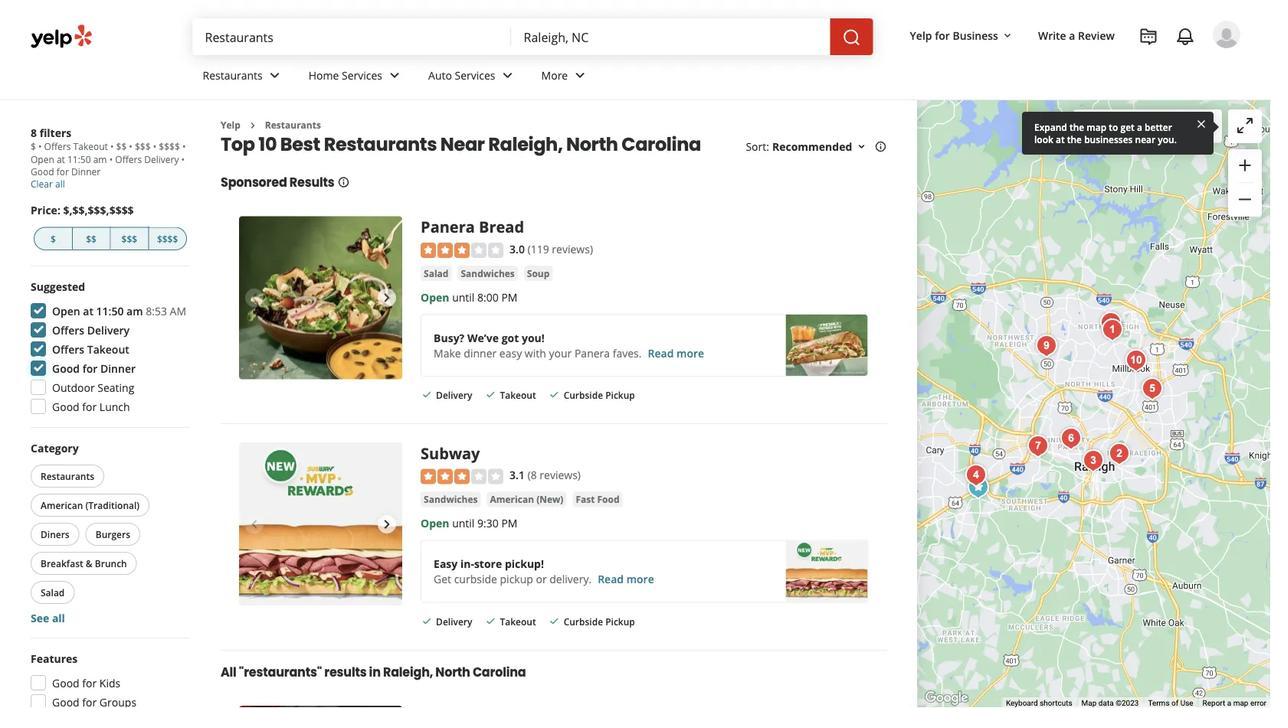 Task type: describe. For each thing, give the bounding box(es) containing it.
yelp link
[[221, 119, 240, 131]]

8:00
[[477, 290, 499, 304]]

sandwiches for the topmost sandwiches link sandwiches button
[[461, 267, 515, 280]]

all inside group
[[52, 611, 65, 626]]

sandwiches for bottommost sandwiches link's sandwiches button
[[424, 494, 478, 506]]

9:30
[[477, 517, 499, 531]]

breakfast
[[41, 557, 83, 570]]

american (traditional) button
[[31, 494, 150, 517]]

restaurants inside button
[[41, 470, 94, 483]]

price:
[[31, 203, 60, 218]]

dinner inside group
[[100, 361, 136, 376]]

open until 8:00 pm
[[421, 290, 518, 304]]

close image
[[1195, 117, 1208, 130]]

3.1 (8 reviews)
[[510, 468, 581, 483]]

0 vertical spatial salad button
[[421, 266, 452, 281]]

previous image for panera bread
[[245, 289, 264, 307]]

pickup for panera bread
[[605, 389, 635, 402]]

keyboard shortcuts
[[1006, 699, 1072, 708]]

©2023
[[1116, 699, 1139, 708]]

1 horizontal spatial raleigh,
[[488, 131, 563, 157]]

16 checkmark v2 image for subway
[[485, 616, 497, 628]]

expand map image
[[1236, 116, 1254, 135]]

slideshow element for subway
[[239, 443, 402, 606]]

write
[[1038, 28, 1066, 43]]

pm for subway
[[501, 517, 518, 531]]

0 vertical spatial salad
[[424, 267, 449, 280]]

16 checkmark v2 image for subway
[[548, 616, 561, 628]]

results
[[289, 174, 334, 191]]

more inside easy in-store pickup! get curbside pickup or delivery. read more
[[626, 572, 654, 587]]

at inside 8 filters $ • offers takeout • $$ • $$$ • $$$$ • open at 11:50 am • offers delivery • good for dinner clear all
[[57, 153, 65, 165]]

delivery.
[[550, 572, 592, 587]]

american for american (traditional)
[[41, 499, 83, 512]]

good for good for kids
[[52, 676, 79, 691]]

recommended
[[772, 139, 852, 154]]

pm for panera bread
[[501, 290, 518, 304]]

of
[[1171, 699, 1179, 708]]

3 star rating image
[[421, 243, 503, 258]]

auto services link
[[416, 55, 529, 100]]

metro diner image
[[1097, 315, 1128, 346]]

yelp for yelp link
[[221, 119, 240, 131]]

open for open until 9:30 pm
[[421, 517, 449, 531]]

outdoor
[[52, 380, 95, 395]]

open at 11:50 am 8:53 am
[[52, 304, 186, 318]]

jimmy v's osteria & bar image
[[1078, 446, 1109, 477]]

Find text field
[[205, 28, 499, 45]]

business
[[953, 28, 998, 43]]

curbside pickup for subway
[[564, 616, 635, 628]]

price: $,$$,$$$,$$$$
[[31, 203, 134, 218]]

1 vertical spatial raleigh,
[[383, 664, 433, 681]]

24 chevron down v2 image for auto services
[[498, 66, 517, 85]]

panera bread
[[421, 216, 524, 237]]

zoom out image
[[1236, 190, 1254, 209]]

services for home services
[[342, 68, 382, 82]]

breakfast & brunch button
[[31, 552, 137, 575]]

16 chevron right v2 image
[[247, 119, 259, 132]]

sort:
[[746, 139, 769, 154]]

services for auto services
[[455, 68, 495, 82]]

1 horizontal spatial north
[[566, 131, 618, 157]]

expand the map to get a better look at the businesses near you.
[[1034, 121, 1177, 146]]

am
[[170, 304, 186, 318]]

curbside for panera bread
[[564, 389, 603, 402]]

restaurants down home services link
[[324, 131, 437, 157]]

report a map error link
[[1203, 699, 1267, 708]]

8 filters $ • offers takeout • $$ • $$$ • $$$$ • open at 11:50 am • offers delivery • good for dinner clear all
[[31, 125, 186, 190]]

shortcuts
[[1040, 699, 1072, 708]]

sponsored
[[221, 174, 287, 191]]

panera bread link
[[421, 216, 524, 237]]

data
[[1099, 699, 1114, 708]]

10
[[258, 131, 277, 157]]

slideshow element for panera bread
[[239, 216, 402, 380]]

clear all link
[[31, 178, 65, 190]]

8:53
[[146, 304, 167, 318]]

0 horizontal spatial panera
[[421, 216, 475, 237]]

$$$$ button
[[149, 227, 187, 251]]

write a review link
[[1032, 21, 1121, 49]]

subway link
[[421, 443, 480, 464]]

open inside 8 filters $ • offers takeout • $$ • $$$ • $$$$ • open at 11:50 am • offers delivery • good for dinner clear all
[[31, 153, 54, 165]]

1 vertical spatial north
[[435, 664, 470, 681]]

pickup
[[500, 572, 533, 587]]

a for write
[[1069, 28, 1075, 43]]

$$$$ inside button
[[157, 233, 178, 245]]

soup link
[[524, 266, 553, 281]]

takeout inside group
[[87, 342, 129, 357]]

american (new) link
[[487, 492, 567, 508]]

businesses
[[1084, 133, 1133, 146]]

busy? we've got you! make dinner easy with your panera faves. read more
[[434, 330, 704, 360]]

$$ button
[[73, 227, 111, 251]]

none field find
[[205, 28, 499, 45]]

all
[[221, 664, 236, 681]]

reviews) for panera bread
[[552, 242, 593, 256]]

diners button
[[31, 523, 79, 546]]

sandwiches button for bottommost sandwiches link
[[421, 492, 481, 508]]

moves
[[1180, 119, 1213, 134]]

read inside easy in-store pickup! get curbside pickup or delivery. read more
[[598, 572, 624, 587]]

1 horizontal spatial panera bread image
[[963, 473, 994, 503]]

terms
[[1148, 699, 1170, 708]]

for inside 8 filters $ • offers takeout • $$ • $$$ • $$$$ • open at 11:50 am • offers delivery • good for dinner clear all
[[56, 165, 69, 178]]

the shiny diner image
[[961, 460, 992, 491]]

0 horizontal spatial panera bread image
[[239, 216, 402, 380]]

16 checkmark v2 image for panera bread
[[548, 389, 561, 401]]

got
[[502, 330, 519, 345]]

you.
[[1158, 133, 1177, 146]]

fast food
[[576, 494, 620, 506]]

store
[[474, 557, 502, 572]]

bread
[[479, 216, 524, 237]]

a for report
[[1227, 699, 1231, 708]]

home
[[309, 68, 339, 82]]

$$$$ inside 8 filters $ • offers takeout • $$ • $$$ • $$$$ • open at 11:50 am • offers delivery • good for dinner clear all
[[159, 140, 180, 153]]

16 checkmark v2 image up subway link
[[421, 389, 433, 401]]

results
[[324, 664, 367, 681]]

use
[[1180, 699, 1193, 708]]

at inside expand the map to get a better look at the businesses near you.
[[1056, 133, 1065, 146]]

busy?
[[434, 330, 465, 345]]

write a review
[[1038, 28, 1115, 43]]

category
[[31, 441, 79, 455]]

$$ inside 8 filters $ • offers takeout • $$ • $$$ • $$$$ • open at 11:50 am • offers delivery • good for dinner clear all
[[116, 140, 127, 153]]

curbside pickup for panera bread
[[564, 389, 635, 402]]

filters
[[40, 125, 71, 140]]

greg r. image
[[1213, 21, 1240, 48]]

3.1 star rating image
[[421, 469, 503, 485]]

good for good for dinner
[[52, 361, 80, 376]]

am inside 8 filters $ • offers takeout • $$ • $$$ • $$$$ • open at 11:50 am • offers delivery • good for dinner clear all
[[93, 153, 107, 165]]

sponsored results
[[221, 174, 334, 191]]

previous image for subway
[[245, 515, 264, 534]]

features
[[31, 652, 78, 666]]

24 chevron down v2 image for home services
[[385, 66, 404, 85]]

3.0 (119 reviews)
[[510, 242, 593, 256]]

16 checkmark v2 image for panera bread
[[485, 389, 497, 401]]

0 vertical spatial 16 info v2 image
[[874, 141, 887, 153]]

auto
[[428, 68, 452, 82]]

american (new)
[[490, 494, 563, 506]]

0 horizontal spatial salad button
[[31, 582, 75, 605]]

0 horizontal spatial 16 info v2 image
[[338, 176, 350, 188]]

faves.
[[613, 346, 642, 360]]

offers up offers takeout
[[52, 323, 84, 338]]

bojangles image
[[1023, 431, 1054, 462]]

kids
[[100, 676, 120, 691]]

0 vertical spatial carolina
[[622, 131, 701, 157]]

$ inside button
[[51, 233, 56, 245]]

best
[[280, 131, 320, 157]]

group containing category
[[28, 441, 190, 626]]

search as map moves
[[1104, 119, 1213, 134]]

price: $,$$,$$$,$$$$ group
[[31, 203, 190, 254]]

group containing features
[[26, 651, 190, 709]]

map
[[1082, 699, 1097, 708]]

get
[[434, 572, 451, 587]]

offers down offers delivery
[[52, 342, 84, 357]]

you!
[[522, 330, 545, 345]]

user actions element
[[898, 19, 1262, 113]]

pickup for subway
[[605, 616, 635, 628]]



Task type: vqa. For each thing, say whether or not it's contained in the screenshot.
SPORTS
no



Task type: locate. For each thing, give the bounding box(es) containing it.
all right see
[[52, 611, 65, 626]]

hardee's image
[[1031, 331, 1062, 362]]

for for dinner
[[82, 361, 98, 376]]

1 vertical spatial curbside pickup
[[564, 616, 635, 628]]

brunch
[[95, 557, 127, 570]]

sandwiches link
[[458, 266, 518, 281], [421, 492, 481, 508]]

report
[[1203, 699, 1225, 708]]

1 previous image from the top
[[245, 289, 264, 307]]

am up $,$$,$$$,$$$$
[[93, 153, 107, 165]]

sandwiches button up 8:00
[[458, 266, 518, 281]]

look
[[1034, 133, 1053, 146]]

curbside
[[564, 389, 603, 402], [564, 616, 603, 628]]

0 vertical spatial 11:50
[[67, 153, 91, 165]]

0 vertical spatial $$$$
[[159, 140, 180, 153]]

sandwiches link up 8:00
[[458, 266, 518, 281]]

11:50
[[67, 153, 91, 165], [96, 304, 124, 318]]

subway
[[421, 443, 480, 464]]

soup button
[[524, 266, 553, 281]]

expand the map to get a better look at the businesses near you. tooltip
[[1022, 112, 1214, 155]]

1 vertical spatial reviews)
[[540, 468, 581, 483]]

1 vertical spatial all
[[52, 611, 65, 626]]

2 24 chevron down v2 image from the left
[[571, 66, 589, 85]]

0 vertical spatial sandwiches
[[461, 267, 515, 280]]

1 horizontal spatial carolina
[[622, 131, 701, 157]]

2 pickup from the top
[[605, 616, 635, 628]]

read inside busy? we've got you! make dinner easy with your panera faves. read more
[[648, 346, 674, 360]]

a right write
[[1069, 28, 1075, 43]]

good inside 8 filters $ • offers takeout • $$ • $$$ • $$$$ • open at 11:50 am • offers delivery • good for dinner clear all
[[31, 165, 54, 178]]

sandwiches link down 3.1 star rating image
[[421, 492, 481, 508]]

a right get
[[1137, 121, 1142, 133]]

2 vertical spatial a
[[1227, 699, 1231, 708]]

zoom in image
[[1236, 156, 1254, 175]]

open for open at 11:50 am 8:53 am
[[52, 304, 80, 318]]

0 horizontal spatial 11:50
[[67, 153, 91, 165]]

american down restaurants button
[[41, 499, 83, 512]]

business categories element
[[190, 55, 1240, 100]]

1 vertical spatial previous image
[[245, 515, 264, 534]]

none field near
[[524, 28, 818, 45]]

open up clear at the left top
[[31, 153, 54, 165]]

burgers button
[[86, 523, 140, 546]]

1 until from the top
[[452, 290, 475, 304]]

16 chevron down v2 image inside yelp for business button
[[1001, 30, 1014, 42]]

0 vertical spatial a
[[1069, 28, 1075, 43]]

suggested
[[31, 279, 85, 294]]

&
[[86, 557, 92, 570]]

sandwiches up 8:00
[[461, 267, 515, 280]]

until left "9:30"
[[452, 517, 475, 531]]

american inside button
[[41, 499, 83, 512]]

0 vertical spatial until
[[452, 290, 475, 304]]

search
[[1104, 119, 1138, 134]]

fast food button
[[573, 492, 623, 508]]

1 horizontal spatial $$
[[116, 140, 127, 153]]

good down outdoor
[[52, 400, 79, 414]]

1 vertical spatial $$$$
[[157, 233, 178, 245]]

a inside expand the map to get a better look at the businesses near you.
[[1137, 121, 1142, 133]]

1 horizontal spatial services
[[455, 68, 495, 82]]

for left kids
[[82, 676, 97, 691]]

2 pm from the top
[[501, 517, 518, 531]]

1 vertical spatial salad
[[41, 587, 65, 599]]

1 curbside from the top
[[564, 389, 603, 402]]

map data ©2023
[[1082, 699, 1139, 708]]

panera right your
[[575, 346, 610, 360]]

1 vertical spatial a
[[1137, 121, 1142, 133]]

your
[[549, 346, 572, 360]]

pm right 8:00
[[501, 290, 518, 304]]

until for subway
[[452, 517, 475, 531]]

1 pickup from the top
[[605, 389, 635, 402]]

all right clear at the left top
[[55, 178, 65, 190]]

24 chevron down v2 image inside home services link
[[385, 66, 404, 85]]

the right look
[[1067, 133, 1082, 146]]

more
[[677, 346, 704, 360], [626, 572, 654, 587]]

0 vertical spatial previous image
[[245, 289, 264, 307]]

11:50 up offers delivery
[[96, 304, 124, 318]]

$$$$ left top
[[159, 140, 180, 153]]

lunch
[[100, 400, 130, 414]]

16 chevron down v2 image right recommended
[[855, 141, 868, 153]]

recommended button
[[772, 139, 868, 154]]

for for business
[[935, 28, 950, 43]]

0 vertical spatial panera
[[421, 216, 475, 237]]

sandwiches button for the topmost sandwiches link
[[458, 266, 518, 281]]

curbside down your
[[564, 389, 603, 402]]

1 24 chevron down v2 image from the left
[[266, 66, 284, 85]]

am
[[93, 153, 107, 165], [126, 304, 143, 318]]

1 vertical spatial panera bread image
[[963, 473, 994, 503]]

good for dinner
[[52, 361, 136, 376]]

2 curbside from the top
[[564, 616, 603, 628]]

1 horizontal spatial at
[[83, 304, 93, 318]]

dinner up seating
[[100, 361, 136, 376]]

2 horizontal spatial at
[[1056, 133, 1065, 146]]

0 horizontal spatial 16 chevron down v2 image
[[855, 141, 868, 153]]

1 vertical spatial panera
[[575, 346, 610, 360]]

the
[[1070, 121, 1084, 133], [1067, 133, 1082, 146]]

projects image
[[1139, 28, 1158, 46]]

search image
[[842, 28, 861, 47]]

1 horizontal spatial yelp
[[910, 28, 932, 43]]

1 horizontal spatial none field
[[524, 28, 818, 45]]

a
[[1069, 28, 1075, 43], [1137, 121, 1142, 133], [1227, 699, 1231, 708]]

chick fil a image right the "bojangles" icon
[[1056, 424, 1087, 454]]

0 horizontal spatial map
[[1087, 121, 1107, 133]]

outdoor seating
[[52, 380, 134, 395]]

salad down 3 star rating image
[[424, 267, 449, 280]]

offers up $,$$,$$$,$$$$
[[115, 153, 142, 165]]

subway image
[[239, 443, 402, 606]]

1 vertical spatial more
[[626, 572, 654, 587]]

keyboard shortcuts button
[[1006, 698, 1072, 709]]

$$ inside $$ button
[[86, 233, 97, 245]]

dinner
[[71, 165, 101, 178], [100, 361, 136, 376]]

until for panera bread
[[452, 290, 475, 304]]

none field up business categories 'element'
[[524, 28, 818, 45]]

0 vertical spatial curbside pickup
[[564, 389, 635, 402]]

11:50 down filters
[[67, 153, 91, 165]]

$$ down $,$$,$$$,$$$$
[[86, 233, 97, 245]]

better
[[1145, 121, 1172, 133]]

good down features
[[52, 676, 79, 691]]

16 chevron down v2 image right business
[[1001, 30, 1014, 42]]

16 checkmark v2 image down your
[[548, 389, 561, 401]]

1 vertical spatial yelp
[[221, 119, 240, 131]]

open up easy
[[421, 517, 449, 531]]

near
[[440, 131, 485, 157]]

$$$ inside button
[[122, 233, 137, 245]]

map right as at the right top
[[1155, 119, 1177, 134]]

google image
[[921, 689, 972, 709]]

restaurants button
[[31, 465, 104, 488]]

a right report
[[1227, 699, 1231, 708]]

1 horizontal spatial 16 chevron down v2 image
[[1001, 30, 1014, 42]]

0 horizontal spatial yelp
[[221, 119, 240, 131]]

1 slideshow element from the top
[[239, 216, 402, 380]]

offers
[[44, 140, 71, 153], [115, 153, 142, 165], [52, 323, 84, 338], [52, 342, 84, 357]]

panera bread image
[[239, 216, 402, 380], [963, 473, 994, 503]]

sandwiches down 3.1 star rating image
[[424, 494, 478, 506]]

11:50 inside 8 filters $ • offers takeout • $$ • $$$ • $$$$ • open at 11:50 am • offers delivery • good for dinner clear all
[[67, 153, 91, 165]]

yelp inside button
[[910, 28, 932, 43]]

24 chevron down v2 image right the more
[[571, 66, 589, 85]]

keyboard
[[1006, 699, 1038, 708]]

chick fil a image
[[1096, 308, 1126, 339], [1056, 424, 1087, 454]]

Near text field
[[524, 28, 818, 45]]

0 horizontal spatial at
[[57, 153, 65, 165]]

1 horizontal spatial salad button
[[421, 266, 452, 281]]

read right delivery.
[[598, 572, 624, 587]]

map for moves
[[1155, 119, 1177, 134]]

1 vertical spatial $$$
[[122, 233, 137, 245]]

2 previous image from the top
[[245, 515, 264, 534]]

2 vertical spatial at
[[83, 304, 93, 318]]

1 horizontal spatial a
[[1137, 121, 1142, 133]]

american inside 'button'
[[490, 494, 534, 506]]

burgers
[[96, 528, 130, 541]]

16 info v2 image
[[874, 141, 887, 153], [338, 176, 350, 188]]

services inside "link"
[[455, 68, 495, 82]]

24 chevron down v2 image
[[266, 66, 284, 85], [498, 66, 517, 85]]

1 vertical spatial 11:50
[[96, 304, 124, 318]]

0 vertical spatial reviews)
[[552, 242, 593, 256]]

24 chevron down v2 image inside auto services "link"
[[498, 66, 517, 85]]

1 24 chevron down v2 image from the left
[[385, 66, 404, 85]]

1 none field from the left
[[205, 28, 499, 45]]

2 curbside pickup from the top
[[564, 616, 635, 628]]

restaurants down category
[[41, 470, 94, 483]]

$$$$ right "$$$" button
[[157, 233, 178, 245]]

at up offers delivery
[[83, 304, 93, 318]]

$$
[[116, 140, 127, 153], [86, 233, 97, 245]]

restaurants link right 16 chevron right v2 icon
[[265, 119, 321, 131]]

1 horizontal spatial 16 info v2 image
[[874, 141, 887, 153]]

next image
[[378, 289, 396, 307]]

16 checkmark v2 image
[[485, 389, 497, 401], [421, 616, 433, 628], [485, 616, 497, 628]]

takeout inside 8 filters $ • offers takeout • $$ • $$$ • $$$$ • open at 11:50 am • offers delivery • good for dinner clear all
[[73, 140, 108, 153]]

previous image
[[245, 289, 264, 307], [245, 515, 264, 534]]

carolina
[[622, 131, 701, 157], [473, 664, 526, 681]]

16 chevron down v2 image for yelp for business
[[1001, 30, 1014, 42]]

16 checkmark v2 image down delivery.
[[548, 616, 561, 628]]

curbside for subway
[[564, 616, 603, 628]]

open until 9:30 pm
[[421, 517, 518, 531]]

los cuates image
[[1137, 374, 1168, 405]]

1 horizontal spatial american
[[490, 494, 534, 506]]

1 vertical spatial restaurants link
[[265, 119, 321, 131]]

auto services
[[428, 68, 495, 82]]

16 info v2 image right results
[[338, 176, 350, 188]]

1 vertical spatial until
[[452, 517, 475, 531]]

0 horizontal spatial am
[[93, 153, 107, 165]]

1 vertical spatial pm
[[501, 517, 518, 531]]

1 horizontal spatial panera
[[575, 346, 610, 360]]

2 services from the left
[[455, 68, 495, 82]]

0 vertical spatial read
[[648, 346, 674, 360]]

1 vertical spatial am
[[126, 304, 143, 318]]

services right auto
[[455, 68, 495, 82]]

fast
[[576, 494, 595, 506]]

terms of use
[[1148, 699, 1193, 708]]

american for american (new)
[[490, 494, 534, 506]]

$ inside 8 filters $ • offers takeout • $$ • $$$ • $$$$ • open at 11:50 am • offers delivery • good for dinner clear all
[[31, 140, 36, 153]]

to
[[1109, 121, 1118, 133]]

more link
[[529, 55, 602, 100]]

1 horizontal spatial am
[[126, 304, 143, 318]]

16 chevron down v2 image
[[1001, 30, 1014, 42], [855, 141, 868, 153]]

1 vertical spatial chick fil a image
[[1056, 424, 1087, 454]]

group containing suggested
[[26, 279, 190, 419]]

24 chevron down v2 image right auto services
[[498, 66, 517, 85]]

1 vertical spatial 16 chevron down v2 image
[[855, 141, 868, 153]]

0 vertical spatial all
[[55, 178, 65, 190]]

1 horizontal spatial read
[[648, 346, 674, 360]]

0 vertical spatial sandwiches link
[[458, 266, 518, 281]]

0 horizontal spatial $
[[31, 140, 36, 153]]

sonic drive-in image
[[1121, 346, 1152, 376]]

until left 8:00
[[452, 290, 475, 304]]

3.0
[[510, 242, 525, 256]]

"restaurants"
[[239, 664, 322, 681]]

yelp for yelp for business
[[910, 28, 932, 43]]

24 chevron down v2 image inside more link
[[571, 66, 589, 85]]

(new)
[[536, 494, 563, 506]]

0 vertical spatial slideshow element
[[239, 216, 402, 380]]

at inside group
[[83, 304, 93, 318]]

panera inside busy? we've got you! make dinner easy with your panera faves. read more
[[575, 346, 610, 360]]

dinner up price: $,$$,$$$,$$$$ at left top
[[71, 165, 101, 178]]

error
[[1250, 699, 1267, 708]]

restaurants inside business categories 'element'
[[203, 68, 263, 82]]

2 horizontal spatial a
[[1227, 699, 1231, 708]]

0 horizontal spatial american
[[41, 499, 83, 512]]

at right look
[[1056, 133, 1065, 146]]

0 vertical spatial 16 chevron down v2 image
[[1001, 30, 1014, 42]]

good for lunch
[[52, 400, 130, 414]]

1 pm from the top
[[501, 290, 518, 304]]

restaurants right 16 chevron right v2 icon
[[265, 119, 321, 131]]

2 slideshow element from the top
[[239, 443, 402, 606]]

(119
[[528, 242, 549, 256]]

1 horizontal spatial chick fil a image
[[1096, 308, 1126, 339]]

1 vertical spatial dinner
[[100, 361, 136, 376]]

salad button up see all button on the bottom
[[31, 582, 75, 605]]

salad up see all button on the bottom
[[41, 587, 65, 599]]

0 horizontal spatial chick fil a image
[[1056, 424, 1087, 454]]

get
[[1121, 121, 1135, 133]]

american down 3.1 on the left bottom of page
[[490, 494, 534, 506]]

0 horizontal spatial $$
[[86, 233, 97, 245]]

open for open until 8:00 pm
[[421, 290, 449, 304]]

1 vertical spatial curbside
[[564, 616, 603, 628]]

2 until from the top
[[452, 517, 475, 531]]

1 horizontal spatial 24 chevron down v2 image
[[498, 66, 517, 85]]

0 horizontal spatial raleigh,
[[383, 664, 433, 681]]

curbside pickup down "faves."
[[564, 389, 635, 402]]

more inside busy? we've got you! make dinner easy with your panera faves. read more
[[677, 346, 704, 360]]

map for to
[[1087, 121, 1107, 133]]

at down filters
[[57, 153, 65, 165]]

diners
[[41, 528, 69, 541]]

1 horizontal spatial more
[[677, 346, 704, 360]]

yelp left 16 chevron right v2 icon
[[221, 119, 240, 131]]

1 horizontal spatial salad
[[424, 267, 449, 280]]

offers down filters
[[44, 140, 71, 153]]

easy
[[434, 557, 458, 572]]

24 chevron down v2 image left auto
[[385, 66, 404, 85]]

0 vertical spatial $$$
[[135, 140, 151, 153]]

$$ up $,$$,$$$,$$$$
[[116, 140, 127, 153]]

24 chevron down v2 image left "home"
[[266, 66, 284, 85]]

terms of use link
[[1148, 699, 1193, 708]]

open down "salad" link
[[421, 290, 449, 304]]

restaurants
[[203, 68, 263, 82], [265, 119, 321, 131], [324, 131, 437, 157], [41, 470, 94, 483]]

0 horizontal spatial services
[[342, 68, 382, 82]]

jack's seafood & soul food restaurant image
[[1104, 439, 1135, 470]]

map for error
[[1233, 699, 1248, 708]]

$$$$
[[159, 140, 180, 153], [157, 233, 178, 245]]

reviews) right (119
[[552, 242, 593, 256]]

0 vertical spatial $
[[31, 140, 36, 153]]

sandwiches button
[[458, 266, 518, 281], [421, 492, 481, 508]]

good for kids
[[52, 676, 120, 691]]

16 chevron down v2 image for recommended
[[855, 141, 868, 153]]

map left 'error' on the right bottom of page
[[1233, 699, 1248, 708]]

read right "faves."
[[648, 346, 674, 360]]

1 services from the left
[[342, 68, 382, 82]]

pickup!
[[505, 557, 544, 572]]

for down offers takeout
[[82, 361, 98, 376]]

2 horizontal spatial map
[[1233, 699, 1248, 708]]

0 vertical spatial dinner
[[71, 165, 101, 178]]

fast food link
[[573, 492, 623, 508]]

None search field
[[193, 18, 876, 55]]

sandwiches button down 3.1 star rating image
[[421, 492, 481, 508]]

24 chevron down v2 image for more
[[571, 66, 589, 85]]

2 none field from the left
[[524, 28, 818, 45]]

2 24 chevron down v2 image from the left
[[498, 66, 517, 85]]

for down outdoor seating
[[82, 400, 97, 414]]

$ button
[[34, 227, 73, 251]]

good up price:
[[31, 165, 54, 178]]

for for lunch
[[82, 400, 97, 414]]

0 vertical spatial raleigh,
[[488, 131, 563, 157]]

$$$ button
[[111, 227, 149, 251]]

1 vertical spatial slideshow element
[[239, 443, 402, 606]]

make
[[434, 346, 461, 360]]

restaurants up yelp link
[[203, 68, 263, 82]]

24 chevron down v2 image
[[385, 66, 404, 85], [571, 66, 589, 85]]

for left business
[[935, 28, 950, 43]]

open down "suggested"
[[52, 304, 80, 318]]

16 info v2 image right recommended popup button
[[874, 141, 887, 153]]

1 horizontal spatial map
[[1155, 119, 1177, 134]]

16 checkmark v2 image
[[421, 389, 433, 401], [548, 389, 561, 401], [548, 616, 561, 628]]

1 horizontal spatial $
[[51, 233, 56, 245]]

1 vertical spatial 16 info v2 image
[[338, 176, 350, 188]]

review
[[1078, 28, 1115, 43]]

0 horizontal spatial north
[[435, 664, 470, 681]]

dinner
[[464, 346, 497, 360]]

0 horizontal spatial carolina
[[473, 664, 526, 681]]

soup
[[527, 267, 550, 280]]

am left 8:53
[[126, 304, 143, 318]]

$
[[31, 140, 36, 153], [51, 233, 56, 245]]

offers delivery
[[52, 323, 129, 338]]

good for good for lunch
[[52, 400, 79, 414]]

curbside pickup
[[564, 389, 635, 402], [564, 616, 635, 628]]

all
[[55, 178, 65, 190], [52, 611, 65, 626]]

for inside button
[[935, 28, 950, 43]]

map region
[[774, 0, 1271, 709]]

16 chevron down v2 image inside recommended popup button
[[855, 141, 868, 153]]

curbside pickup down delivery.
[[564, 616, 635, 628]]

report a map error
[[1203, 699, 1267, 708]]

reviews) up (new) on the left of the page
[[540, 468, 581, 483]]

0 vertical spatial north
[[566, 131, 618, 157]]

1 curbside pickup from the top
[[564, 389, 635, 402]]

yelp for business button
[[904, 21, 1020, 49]]

0 vertical spatial panera bread image
[[239, 216, 402, 380]]

map inside expand the map to get a better look at the businesses near you.
[[1087, 121, 1107, 133]]

24 chevron down v2 image for restaurants
[[266, 66, 284, 85]]

sandwiches
[[461, 267, 515, 280], [424, 494, 478, 506]]

good up outdoor
[[52, 361, 80, 376]]

raleigh, right the in
[[383, 664, 433, 681]]

$ down price:
[[51, 233, 56, 245]]

None field
[[205, 28, 499, 45], [524, 28, 818, 45]]

top 10 best restaurants near raleigh, north carolina
[[221, 131, 701, 157]]

$$$ inside 8 filters $ • offers takeout • $$ • $$$ • $$$$ • open at 11:50 am • offers delivery • good for dinner clear all
[[135, 140, 151, 153]]

0 vertical spatial $$
[[116, 140, 127, 153]]

salad button
[[421, 266, 452, 281], [31, 582, 75, 605]]

food
[[597, 494, 620, 506]]

chick fil a image up sonic drive-in icon
[[1096, 308, 1126, 339]]

home services link
[[296, 55, 416, 100]]

none field up home services
[[205, 28, 499, 45]]

1 vertical spatial sandwiches link
[[421, 492, 481, 508]]

group
[[1228, 149, 1262, 217], [26, 279, 190, 419], [28, 441, 190, 626], [26, 651, 190, 709]]

in-
[[460, 557, 474, 572]]

slideshow element
[[239, 216, 402, 380], [239, 443, 402, 606]]

dinner inside 8 filters $ • offers takeout • $$ • $$$ • $$$$ • open at 11:50 am • offers delivery • good for dinner clear all
[[71, 165, 101, 178]]

restaurants link up 16 chevron right v2 icon
[[190, 55, 296, 100]]

services right "home"
[[342, 68, 382, 82]]

more right "faves."
[[677, 346, 704, 360]]

0 horizontal spatial a
[[1069, 28, 1075, 43]]

0 vertical spatial restaurants link
[[190, 55, 296, 100]]

1 horizontal spatial 24 chevron down v2 image
[[571, 66, 589, 85]]

raleigh, right near
[[488, 131, 563, 157]]

for for kids
[[82, 676, 97, 691]]

notifications image
[[1176, 28, 1194, 46]]

all inside 8 filters $ • offers takeout • $$ • $$$ • $$$$ • open at 11:50 am • offers delivery • good for dinner clear all
[[55, 178, 65, 190]]

the right expand
[[1070, 121, 1084, 133]]

0 horizontal spatial more
[[626, 572, 654, 587]]

see all
[[31, 611, 65, 626]]

all "restaurants" results in raleigh, north carolina
[[221, 664, 526, 681]]

pm right "9:30"
[[501, 517, 518, 531]]

more right delivery.
[[626, 572, 654, 587]]

delivery inside 8 filters $ • offers takeout • $$ • $$$ • $$$$ • open at 11:50 am • offers delivery • good for dinner clear all
[[144, 153, 179, 165]]

yelp for business
[[910, 28, 998, 43]]

for right clear at the left top
[[56, 165, 69, 178]]

map left to
[[1087, 121, 1107, 133]]

$ down 8
[[31, 140, 36, 153]]

with
[[525, 346, 546, 360]]

curbside down delivery.
[[564, 616, 603, 628]]

american (traditional)
[[41, 499, 140, 512]]

next image
[[378, 515, 396, 534]]

3.1
[[510, 468, 525, 483]]

yelp left business
[[910, 28, 932, 43]]

0 vertical spatial am
[[93, 153, 107, 165]]

reviews) for subway
[[540, 468, 581, 483]]

1 horizontal spatial 11:50
[[96, 304, 124, 318]]

panera up 3 star rating image
[[421, 216, 475, 237]]

0 horizontal spatial none field
[[205, 28, 499, 45]]

salad button down 3 star rating image
[[421, 266, 452, 281]]



